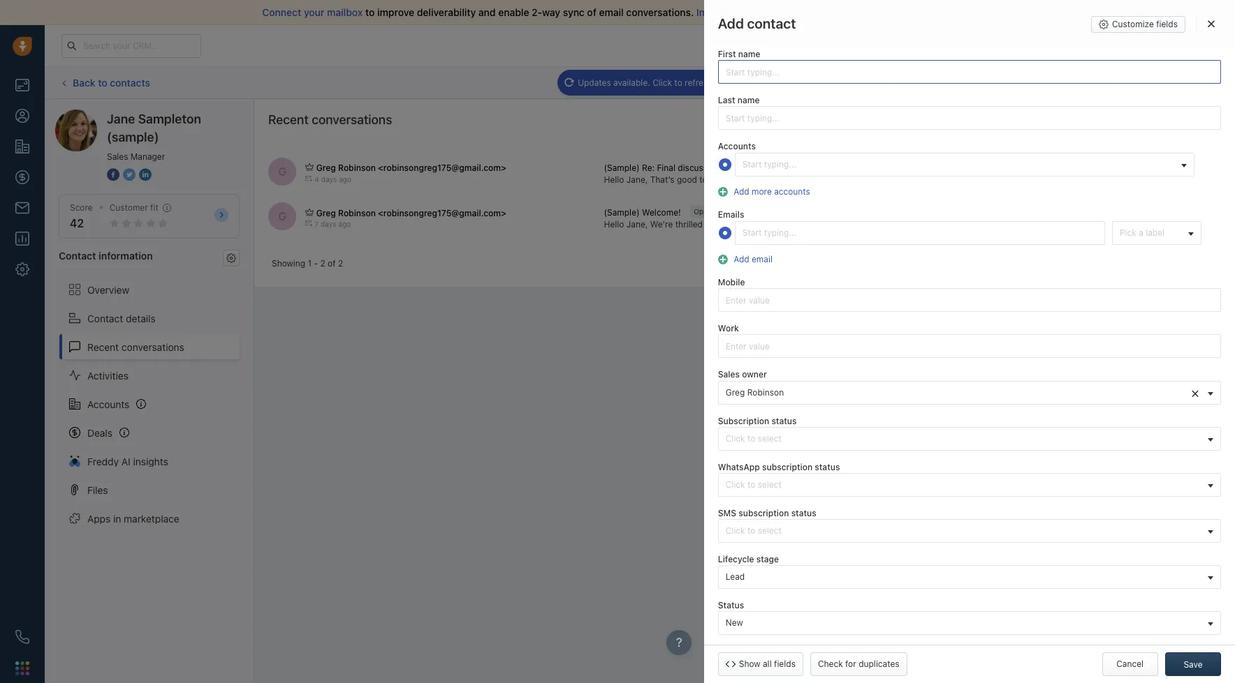 Task type: locate. For each thing, give the bounding box(es) containing it.
accounts
[[718, 141, 756, 152], [87, 399, 130, 410]]

add
[[1124, 77, 1139, 88], [734, 186, 749, 197], [734, 254, 749, 265]]

your left mailbox
[[304, 6, 324, 18]]

of right -
[[328, 259, 336, 269]]

know.
[[710, 174, 732, 185]]

freddy
[[87, 456, 119, 468]]

0 vertical spatial all
[[730, 6, 740, 18]]

name for first name
[[738, 49, 760, 59]]

1 vertical spatial select
[[758, 480, 782, 490]]

click for whatsapp
[[726, 480, 745, 490]]

linkedin circled image
[[139, 168, 152, 182]]

contact
[[59, 250, 96, 262], [87, 313, 123, 325]]

0 vertical spatial contact
[[59, 250, 96, 262]]

1
[[308, 259, 312, 269]]

click inside updates available. click to refresh. link
[[653, 77, 672, 88]]

email image
[[1097, 40, 1107, 52]]

your
[[853, 41, 870, 50]]

robinson
[[338, 163, 376, 174], [338, 208, 376, 218], [747, 387, 784, 398]]

recent up outgoing image in the left of the page
[[268, 112, 309, 127]]

1 vertical spatial fields
[[774, 659, 796, 670]]

(sample) for (sample) re: final discussion about the deal (2) hello jane, that's good to know. would the hilton hotel work for you? looking forward to the meeting. greg
[[604, 162, 640, 173]]

2 <robinsongreg175@gmail.com> from the top
[[378, 208, 506, 218]]

1 vertical spatial email
[[1169, 119, 1190, 130]]

1 vertical spatial <robinsongreg175@gmail.com>
[[378, 208, 506, 218]]

dialog containing add contact
[[704, 0, 1235, 684]]

information
[[99, 250, 153, 262]]

sales activities button
[[995, 71, 1103, 95], [995, 71, 1096, 95]]

subscription for sms
[[739, 508, 789, 519]]

subscription for whatsapp
[[762, 462, 813, 473]]

2 vertical spatial add
[[734, 254, 749, 265]]

robinson for (sample) welcome!
[[338, 208, 376, 218]]

click for sms
[[726, 526, 745, 536]]

greg up 7 days ago
[[316, 208, 336, 218]]

sales left owner
[[718, 370, 740, 380]]

subscription
[[762, 462, 813, 473], [739, 508, 789, 519]]

Search your CRM... text field
[[61, 34, 201, 58]]

for right check
[[845, 659, 856, 670]]

contact down 42
[[59, 250, 96, 262]]

1 vertical spatial contact
[[87, 313, 123, 325]]

0 vertical spatial deal
[[1142, 77, 1158, 88]]

fields right 'show'
[[774, 659, 796, 670]]

2 2 from the left
[[338, 259, 343, 269]]

1 vertical spatial status
[[815, 462, 840, 473]]

the up add more accounts link
[[762, 174, 775, 185]]

email down clicked
[[752, 254, 773, 265]]

0 horizontal spatial 2
[[320, 259, 325, 269]]

your
[[304, 6, 324, 18], [743, 6, 763, 18]]

0 vertical spatial days
[[928, 41, 945, 50]]

name down call 'link'
[[738, 95, 760, 106]]

click to select down subscription status
[[726, 434, 782, 444]]

mobile
[[718, 277, 745, 288]]

ago right 4
[[339, 175, 351, 183]]

days for (sample) welcome!
[[321, 220, 336, 228]]

add email button
[[718, 253, 777, 266]]

1 vertical spatial all
[[763, 659, 772, 670]]

ends
[[888, 41, 906, 50]]

hotel
[[803, 174, 822, 185]]

1 horizontal spatial accounts
[[718, 141, 756, 152]]

add deal
[[1124, 77, 1158, 88]]

1 vertical spatial in
[[113, 513, 121, 525]]

contact down overview
[[87, 313, 123, 325]]

0 vertical spatial fields
[[1156, 19, 1178, 29]]

subscription status
[[718, 416, 797, 427]]

of right sync
[[587, 6, 597, 18]]

start
[[742, 160, 762, 170]]

0 vertical spatial for
[[846, 174, 857, 185]]

3 select from the top
[[758, 526, 782, 536]]

subscription up stage
[[739, 508, 789, 519]]

0 vertical spatial in
[[908, 41, 915, 50]]

recent up activities on the left bottom of page
[[87, 341, 119, 353]]

in left 21
[[908, 41, 915, 50]]

1 click to select from the top
[[726, 434, 782, 444]]

sms for sms
[[818, 77, 836, 88]]

Work text field
[[718, 335, 1221, 359]]

conversations down details
[[121, 341, 184, 353]]

21
[[917, 41, 925, 50]]

robinson for (sample) re: final discussion about the deal
[[338, 163, 376, 174]]

1 horizontal spatial email
[[752, 254, 773, 265]]

2 vertical spatial click to select button
[[718, 520, 1221, 543]]

updates
[[578, 77, 611, 88]]

2 vertical spatial sales
[[718, 370, 740, 380]]

Last name text field
[[718, 106, 1221, 130]]

accounts down activities on the left bottom of page
[[87, 399, 130, 410]]

the
[[747, 162, 760, 173], [762, 174, 775, 185], [957, 174, 969, 185]]

send
[[1147, 119, 1167, 130]]

discussion
[[678, 162, 720, 173]]

click down whatsapp
[[726, 480, 745, 490]]

2 select from the top
[[758, 480, 782, 490]]

2 vertical spatial days
[[321, 220, 336, 228]]

greg up 4 days ago
[[316, 163, 336, 174]]

dialog
[[704, 0, 1235, 684]]

of
[[587, 6, 597, 18], [328, 259, 336, 269]]

all right 'show'
[[763, 659, 772, 670]]

the up would
[[747, 162, 760, 173]]

ago for (sample) welcome!
[[338, 220, 351, 228]]

1 horizontal spatial of
[[587, 6, 597, 18]]

email inside button
[[1169, 119, 1190, 130]]

clicked
[[734, 208, 759, 216]]

activities
[[1039, 77, 1075, 88]]

sales
[[1016, 77, 1037, 88], [107, 152, 128, 162], [718, 370, 740, 380]]

select for whatsapp
[[758, 480, 782, 490]]

2 (sample) from the top
[[604, 207, 640, 218]]

0 vertical spatial status
[[772, 416, 797, 427]]

click to select down sms subscription status
[[726, 526, 782, 536]]

meeting
[[948, 77, 980, 88]]

(sample) down hello
[[604, 207, 640, 218]]

0 vertical spatial (sample)
[[604, 162, 640, 173]]

1 vertical spatial of
[[328, 259, 336, 269]]

explore plans link
[[963, 37, 1033, 54]]

click to select button for sms subscription status
[[718, 520, 1221, 543]]

2 vertical spatial status
[[791, 508, 816, 519]]

deal left the (2)
[[762, 162, 779, 173]]

0 horizontal spatial fields
[[774, 659, 796, 670]]

1 vertical spatial days
[[321, 175, 337, 183]]

click to select for subscription
[[726, 434, 782, 444]]

for left you?
[[846, 174, 857, 185]]

1 greg robinson <robinsongreg175@gmail.com> from the top
[[316, 163, 506, 174]]

details
[[126, 313, 156, 325]]

1 vertical spatial (sample)
[[604, 207, 640, 218]]

refresh.
[[685, 77, 715, 88]]

add for add more accounts
[[734, 186, 749, 197]]

1 vertical spatial greg robinson <robinsongreg175@gmail.com>
[[316, 208, 506, 218]]

0 vertical spatial of
[[587, 6, 597, 18]]

2 horizontal spatial email
[[1169, 119, 1190, 130]]

to right forward
[[946, 174, 954, 185]]

1 vertical spatial recent
[[87, 341, 119, 353]]

select for subscription
[[758, 434, 782, 444]]

0 vertical spatial ago
[[339, 175, 351, 183]]

Start typing... email field
[[735, 221, 1105, 245]]

days right 21
[[928, 41, 945, 50]]

click to select button for whatsapp subscription status
[[718, 474, 1221, 497]]

0 vertical spatial accounts
[[718, 141, 756, 152]]

0 vertical spatial sales
[[1016, 77, 1037, 88]]

days right 7
[[321, 220, 336, 228]]

robinson up 7 days ago
[[338, 208, 376, 218]]

<robinsongreg175@gmail.com>
[[378, 163, 506, 174], [378, 208, 506, 218]]

to right back
[[98, 77, 107, 89]]

2 vertical spatial select
[[758, 526, 782, 536]]

0 horizontal spatial sales
[[107, 152, 128, 162]]

2 greg robinson <robinsongreg175@gmail.com> from the top
[[316, 208, 506, 218]]

greg
[[316, 163, 336, 174], [1009, 174, 1028, 185], [316, 208, 336, 218], [726, 387, 745, 398]]

1 <robinsongreg175@gmail.com> from the top
[[378, 163, 506, 174]]

recent conversations up 4 days ago
[[268, 112, 392, 127]]

sync
[[563, 6, 585, 18]]

1 horizontal spatial recent conversations
[[268, 112, 392, 127]]

1 vertical spatial subscription
[[739, 508, 789, 519]]

status
[[772, 416, 797, 427], [815, 462, 840, 473], [791, 508, 816, 519]]

1 vertical spatial for
[[845, 659, 856, 670]]

1 vertical spatial conversations
[[121, 341, 184, 353]]

greg robinson <robinsongreg175@gmail.com>
[[316, 163, 506, 174], [316, 208, 506, 218]]

(sample) re: final discussion about the deal button
[[604, 162, 781, 174]]

deals
[[87, 427, 112, 439]]

for
[[846, 174, 857, 185], [845, 659, 856, 670]]

2 your from the left
[[743, 6, 763, 18]]

showing 1 - 2 of 2
[[272, 259, 343, 269]]

0 vertical spatial <robinsongreg175@gmail.com>
[[378, 163, 506, 174]]

to down whatsapp
[[747, 480, 755, 490]]

2 vertical spatial email
[[752, 254, 773, 265]]

1 2 from the left
[[320, 259, 325, 269]]

2 click to select from the top
[[726, 480, 782, 490]]

task button
[[873, 71, 920, 95]]

task
[[894, 77, 912, 88]]

select down sms subscription status
[[758, 526, 782, 536]]

2 horizontal spatial sales
[[1016, 77, 1037, 88]]

the left meeting.
[[957, 174, 969, 185]]

customer fit
[[109, 203, 158, 213]]

1 vertical spatial click to select button
[[718, 474, 1221, 497]]

available.
[[613, 77, 650, 88]]

recent conversations
[[268, 112, 392, 127], [87, 341, 184, 353]]

1 vertical spatial sms
[[718, 508, 736, 519]]

1 vertical spatial click to select
[[726, 480, 782, 490]]

greg robinson <robinsongreg175@gmail.com> for (sample) re: final discussion about the deal
[[316, 163, 506, 174]]

2 click to select button from the top
[[718, 474, 1221, 497]]

robinson up 4 days ago
[[338, 163, 376, 174]]

owner
[[742, 370, 767, 380]]

ago for (sample) re: final discussion about the deal
[[339, 175, 351, 183]]

email inside button
[[752, 254, 773, 265]]

fields inside button
[[1156, 19, 1178, 29]]

outgoing image
[[306, 175, 313, 182]]

0 vertical spatial select
[[758, 434, 782, 444]]

click right available.
[[653, 77, 672, 88]]

0 vertical spatial add
[[1124, 77, 1139, 88]]

deal
[[1142, 77, 1158, 88], [762, 162, 779, 173]]

check for duplicates button
[[810, 653, 907, 677]]

contacts
[[110, 77, 150, 89]]

twitter circled image
[[123, 168, 136, 182]]

0 horizontal spatial conversations
[[121, 341, 184, 353]]

0 horizontal spatial sms
[[718, 508, 736, 519]]

name right the first
[[738, 49, 760, 59]]

1 (sample) from the top
[[604, 162, 640, 173]]

7
[[315, 220, 319, 228]]

sms inside "dialog"
[[718, 508, 736, 519]]

jane
[[107, 112, 135, 126]]

recent
[[268, 112, 309, 127], [87, 341, 119, 353]]

showing
[[272, 259, 305, 269]]

0 vertical spatial robinson
[[338, 163, 376, 174]]

(sample) welcome!
[[604, 207, 681, 218]]

updates available. click to refresh. link
[[558, 70, 722, 95]]

0 horizontal spatial deal
[[762, 162, 779, 173]]

1 horizontal spatial fields
[[1156, 19, 1178, 29]]

sales left activities
[[1016, 77, 1037, 88]]

sales inside "dialog"
[[718, 370, 740, 380]]

email for send email
[[1169, 119, 1190, 130]]

add
[[718, 15, 744, 31]]

greg robinson <robinsongreg175@gmail.com> for (sample) welcome!
[[316, 208, 506, 218]]

email right send
[[1169, 119, 1190, 130]]

import
[[696, 6, 727, 18]]

0 vertical spatial recent
[[268, 112, 309, 127]]

your left sales
[[743, 6, 763, 18]]

0 vertical spatial click to select
[[726, 434, 782, 444]]

new
[[726, 618, 743, 629]]

1 vertical spatial sales
[[107, 152, 128, 162]]

status for sms subscription status
[[791, 508, 816, 519]]

in right the apps
[[113, 513, 121, 525]]

42
[[70, 217, 84, 230]]

1 vertical spatial add
[[734, 186, 749, 197]]

(sample) inside 'link'
[[604, 207, 640, 218]]

1 horizontal spatial recent
[[268, 112, 309, 127]]

0 vertical spatial click to select button
[[718, 427, 1221, 451]]

all right import
[[730, 6, 740, 18]]

greg inside (sample) re: final discussion about the deal (2) hello jane, that's good to know. would the hilton hotel work for you? looking forward to the meeting. greg
[[1009, 174, 1028, 185]]

sms for sms subscription status
[[718, 508, 736, 519]]

1 vertical spatial robinson
[[338, 208, 376, 218]]

accounts up about
[[718, 141, 756, 152]]

check
[[818, 659, 843, 670]]

0 vertical spatial sms
[[818, 77, 836, 88]]

0 vertical spatial email
[[599, 6, 624, 18]]

greg down sales owner
[[726, 387, 745, 398]]

1 horizontal spatial deal
[[1142, 77, 1158, 88]]

1 click to select button from the top
[[718, 427, 1221, 451]]

0 vertical spatial name
[[738, 49, 760, 59]]

status for whatsapp subscription status
[[815, 462, 840, 473]]

<robinsongreg175@gmail.com> for (sample) welcome!
[[378, 208, 506, 218]]

click up lifecycle
[[726, 526, 745, 536]]

trial
[[872, 41, 886, 50]]

1 your from the left
[[304, 6, 324, 18]]

1 horizontal spatial sms
[[818, 77, 836, 88]]

1 horizontal spatial sales
[[718, 370, 740, 380]]

close image
[[1208, 20, 1215, 28]]

4
[[315, 175, 319, 183]]

to down sms subscription status
[[747, 526, 755, 536]]

name for last name
[[738, 95, 760, 106]]

1 horizontal spatial your
[[743, 6, 763, 18]]

last
[[718, 95, 735, 106]]

select down "whatsapp subscription status"
[[758, 480, 782, 490]]

(sample) inside (sample) re: final discussion about the deal (2) hello jane, that's good to know. would the hilton hotel work for you? looking forward to the meeting. greg
[[604, 162, 640, 173]]

last name
[[718, 95, 760, 106]]

0 vertical spatial greg robinson <robinsongreg175@gmail.com>
[[316, 163, 506, 174]]

0 vertical spatial subscription
[[762, 462, 813, 473]]

2 vertical spatial click to select
[[726, 526, 782, 536]]

add for add deal
[[1124, 77, 1139, 88]]

greg right meeting.
[[1009, 174, 1028, 185]]

1 select from the top
[[758, 434, 782, 444]]

recent conversations down details
[[87, 341, 184, 353]]

3 click to select from the top
[[726, 526, 782, 536]]

1 horizontal spatial 2
[[338, 259, 343, 269]]

conversations up 4 days ago
[[312, 112, 392, 127]]

ago right 7
[[338, 220, 351, 228]]

add email
[[734, 254, 773, 265]]

add inside button
[[734, 254, 749, 265]]

1 horizontal spatial conversations
[[312, 112, 392, 127]]

1 vertical spatial accounts
[[87, 399, 130, 410]]

1 horizontal spatial all
[[763, 659, 772, 670]]

deal up send
[[1142, 77, 1158, 88]]

1 vertical spatial deal
[[762, 162, 779, 173]]

3 click to select button from the top
[[718, 520, 1221, 543]]

robinson down owner
[[747, 387, 784, 398]]

sms inside button
[[818, 77, 836, 88]]

cancel button
[[1102, 653, 1158, 677]]

to right mailbox
[[365, 6, 375, 18]]

1 vertical spatial name
[[738, 95, 760, 106]]

subscription right whatsapp
[[762, 462, 813, 473]]

1 vertical spatial ago
[[338, 220, 351, 228]]

42 button
[[70, 217, 84, 230]]

add more accounts
[[734, 186, 810, 197]]

(sample) up hello
[[604, 162, 640, 173]]

select down subscription status
[[758, 434, 782, 444]]

back to contacts link
[[59, 72, 151, 94]]

days right 4
[[321, 175, 337, 183]]

fields right customize
[[1156, 19, 1178, 29]]

0 horizontal spatial your
[[304, 6, 324, 18]]

click for subscription
[[726, 434, 745, 444]]

click down subscription
[[726, 434, 745, 444]]

email right sync
[[599, 6, 624, 18]]

a
[[1139, 228, 1143, 238]]

start typing...
[[742, 160, 796, 170]]

1 vertical spatial recent conversations
[[87, 341, 184, 353]]

hello
[[604, 174, 624, 185]]

click to select down whatsapp
[[726, 480, 782, 490]]

sales up facebook circled image
[[107, 152, 128, 162]]



Task type: describe. For each thing, give the bounding box(es) containing it.
plans
[[1004, 40, 1026, 50]]

show
[[739, 659, 761, 670]]

way
[[542, 6, 560, 18]]

freshworks switcher image
[[15, 662, 29, 676]]

and
[[478, 6, 496, 18]]

deliverability
[[417, 6, 476, 18]]

1 horizontal spatial in
[[908, 41, 915, 50]]

deal inside (sample) re: final discussion about the deal (2) hello jane, that's good to know. would the hilton hotel work for you? looking forward to the meeting. greg
[[762, 162, 779, 173]]

0 horizontal spatial recent
[[87, 341, 119, 353]]

(sample) welcome! link
[[604, 206, 683, 219]]

0 horizontal spatial all
[[730, 6, 740, 18]]

×
[[1191, 384, 1199, 401]]

phone element
[[8, 624, 36, 652]]

for inside (sample) re: final discussion about the deal (2) hello jane, that's good to know. would the hilton hotel work for you? looking forward to the meeting. greg
[[846, 174, 857, 185]]

7 days ago
[[315, 220, 351, 228]]

fit
[[150, 203, 158, 213]]

start typing... button
[[735, 153, 1195, 177]]

pick a label button
[[1112, 221, 1202, 245]]

email for add email
[[752, 254, 773, 265]]

whatsapp
[[718, 462, 760, 473]]

call link
[[723, 71, 766, 95]]

show all fields
[[739, 659, 796, 670]]

email
[[687, 77, 708, 88]]

work
[[825, 174, 844, 185]]

to left email
[[674, 77, 682, 88]]

greg robinson
[[726, 387, 784, 398]]

for inside button
[[845, 659, 856, 670]]

add email link
[[730, 254, 773, 265]]

about
[[722, 162, 745, 173]]

your trial ends in 21 days
[[853, 41, 945, 50]]

0 vertical spatial conversations
[[312, 112, 392, 127]]

work
[[718, 324, 739, 334]]

0 vertical spatial recent conversations
[[268, 112, 392, 127]]

insights
[[133, 456, 168, 468]]

click to select button for subscription status
[[718, 427, 1221, 451]]

apps
[[87, 513, 111, 525]]

data
[[792, 6, 813, 18]]

back to contacts
[[73, 77, 150, 89]]

add deal button
[[1103, 71, 1165, 95]]

days for (sample) re: final discussion about the deal
[[321, 175, 337, 183]]

2 horizontal spatial the
[[957, 174, 969, 185]]

freddy ai insights
[[87, 456, 168, 468]]

enable
[[498, 6, 529, 18]]

new button
[[718, 612, 1221, 636]]

0 horizontal spatial email
[[599, 6, 624, 18]]

typing...
[[764, 160, 796, 170]]

facebook circled image
[[107, 168, 119, 182]]

fields inside button
[[774, 659, 796, 670]]

save
[[1184, 660, 1203, 671]]

opened
[[694, 208, 720, 216]]

send email button
[[1139, 113, 1197, 137]]

manager
[[131, 152, 165, 162]]

ai
[[121, 456, 130, 468]]

final
[[657, 162, 675, 173]]

lifecycle
[[718, 555, 754, 565]]

meeting.
[[972, 174, 1006, 185]]

call button
[[723, 71, 766, 95]]

outgoing image
[[306, 220, 313, 227]]

pick
[[1120, 228, 1136, 238]]

(2)
[[781, 162, 793, 172]]

add contact
[[718, 15, 796, 31]]

stage
[[756, 555, 779, 565]]

0 horizontal spatial of
[[328, 259, 336, 269]]

email button
[[666, 71, 716, 95]]

(sample) for (sample) welcome!
[[604, 207, 640, 218]]

click to select for whatsapp
[[726, 480, 782, 490]]

contact for contact information
[[59, 250, 96, 262]]

lead
[[726, 572, 745, 583]]

connect
[[262, 6, 301, 18]]

to down subscription status
[[747, 434, 755, 444]]

improve
[[377, 6, 414, 18]]

Mobile text field
[[718, 289, 1221, 312]]

customize
[[1112, 19, 1154, 29]]

activities
[[87, 370, 129, 382]]

<robinsongreg175@gmail.com> for (sample) re: final discussion about the deal
[[378, 163, 506, 174]]

sales for sales activities
[[1016, 77, 1037, 88]]

sales for sales owner
[[718, 370, 740, 380]]

pick a label
[[1120, 228, 1165, 238]]

0 horizontal spatial recent conversations
[[87, 341, 184, 353]]

add for add email
[[734, 254, 749, 265]]

add more accounts link
[[730, 186, 810, 197]]

select for sms
[[758, 526, 782, 536]]

subscription
[[718, 416, 769, 427]]

2 vertical spatial robinson
[[747, 387, 784, 398]]

2-
[[532, 6, 542, 18]]

customer
[[109, 203, 148, 213]]

click to select for sms
[[726, 526, 782, 536]]

looking
[[880, 174, 911, 185]]

First name text field
[[718, 60, 1221, 84]]

explore
[[971, 40, 1001, 50]]

0 horizontal spatial in
[[113, 513, 121, 525]]

check for duplicates
[[818, 659, 899, 670]]

to down discussion on the top
[[699, 174, 707, 185]]

files
[[87, 485, 108, 496]]

sms button
[[797, 71, 843, 95]]

jane,
[[626, 174, 648, 185]]

that's
[[650, 174, 675, 185]]

deal inside button
[[1142, 77, 1158, 88]]

import all your sales data link
[[696, 6, 815, 18]]

4 days ago
[[315, 175, 351, 183]]

all inside button
[[763, 659, 772, 670]]

sales
[[766, 6, 790, 18]]

0 horizontal spatial accounts
[[87, 399, 130, 410]]

(sample) re: final discussion about the deal link
[[604, 162, 781, 174]]

sales inside jane sampleton (sample) sales manager
[[107, 152, 128, 162]]

contact for contact details
[[87, 313, 123, 325]]

(sample) welcome! button
[[604, 206, 683, 219]]

phone image
[[15, 631, 29, 645]]

0 horizontal spatial the
[[747, 162, 760, 173]]

sales owner
[[718, 370, 767, 380]]

first
[[718, 49, 736, 59]]

good
[[677, 174, 697, 185]]

connect your mailbox link
[[262, 6, 365, 18]]

1 horizontal spatial the
[[762, 174, 775, 185]]

mng settings image
[[226, 253, 236, 263]]

(sample)
[[107, 130, 159, 145]]

you?
[[859, 174, 878, 185]]

customize fields
[[1112, 19, 1178, 29]]

mailbox
[[327, 6, 363, 18]]

more
[[752, 186, 772, 197]]

-
[[314, 259, 318, 269]]

back
[[73, 77, 95, 89]]

show all fields button
[[718, 653, 803, 677]]



Task type: vqa. For each thing, say whether or not it's contained in the screenshot.
third the + Click to add from the bottom of the row group containing 54
no



